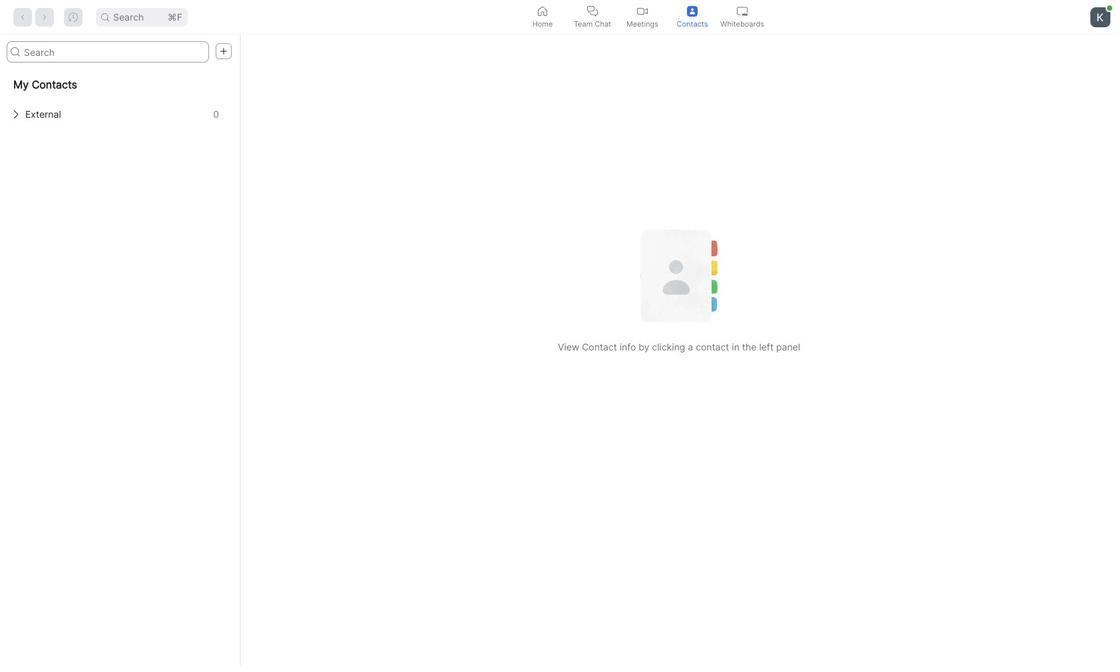 Task type: vqa. For each thing, say whether or not it's contained in the screenshot.
the leftmost Video On icon
no



Task type: describe. For each thing, give the bounding box(es) containing it.
chevron right image
[[12, 111, 20, 119]]

panel
[[776, 342, 801, 353]]

external
[[25, 109, 61, 120]]

my contacts
[[13, 78, 77, 91]]

Search text field
[[7, 41, 209, 63]]

online image
[[1107, 5, 1113, 10]]

contacts inside button
[[677, 19, 708, 28]]

clicking
[[652, 342, 686, 353]]

whiteboard small image
[[737, 6, 748, 16]]

whiteboard small image
[[737, 6, 748, 16]]

left
[[759, 342, 774, 353]]

contacts inside "heading"
[[32, 78, 77, 91]]

tab list containing home
[[518, 0, 768, 34]]

⌘f
[[168, 11, 182, 22]]

the
[[742, 342, 757, 353]]

my contacts heading
[[0, 68, 239, 101]]

whiteboards button
[[718, 0, 768, 34]]

chevron right image
[[12, 111, 20, 119]]

search
[[113, 11, 144, 22]]

a
[[688, 342, 693, 353]]

whiteboards
[[721, 19, 765, 28]]

team chat image
[[587, 6, 598, 16]]



Task type: locate. For each thing, give the bounding box(es) containing it.
chat
[[595, 19, 611, 28]]

0 vertical spatial contacts
[[677, 19, 708, 28]]

meetings
[[627, 19, 659, 28]]

my contacts tree
[[0, 68, 239, 128]]

magnifier image
[[101, 13, 109, 21], [11, 47, 20, 57], [11, 47, 20, 57]]

tab list
[[518, 0, 768, 34]]

contact
[[696, 342, 730, 353]]

online image
[[1107, 5, 1113, 10]]

by
[[639, 342, 650, 353]]

contacts up external
[[32, 78, 77, 91]]

my contacts grouping, external, 0 items enclose, level 2, 1 of 1, not selected tree item
[[5, 101, 234, 128]]

in
[[732, 342, 740, 353]]

0 horizontal spatial contacts
[[32, 78, 77, 91]]

magnifier image
[[101, 13, 109, 21]]

meetings button
[[618, 0, 668, 34]]

team
[[574, 19, 593, 28]]

plus small image
[[219, 47, 228, 56], [219, 47, 228, 56]]

video on image
[[637, 6, 648, 16]]

team chat
[[574, 19, 611, 28]]

0
[[213, 109, 219, 120]]

contacts tab panel
[[0, 35, 1118, 666]]

contacts down profile contact icon
[[677, 19, 708, 28]]

my
[[13, 78, 29, 91]]

home small image
[[537, 6, 548, 16], [537, 6, 548, 16]]

1 vertical spatial contacts
[[32, 78, 77, 91]]

home button
[[518, 0, 568, 34]]

contact
[[582, 342, 617, 353]]

profile contact image
[[687, 6, 698, 16]]

home
[[533, 19, 553, 28]]

team chat button
[[568, 0, 618, 34]]

view
[[558, 342, 580, 353]]

contacts button
[[668, 0, 718, 34]]

info
[[620, 342, 636, 353]]

video on image
[[637, 6, 648, 16]]

profile contact image
[[687, 6, 698, 16]]

view contact info by clicking a contact in the left panel
[[558, 342, 801, 353]]

team chat image
[[587, 6, 598, 16]]

1 horizontal spatial contacts
[[677, 19, 708, 28]]

contacts
[[677, 19, 708, 28], [32, 78, 77, 91]]



